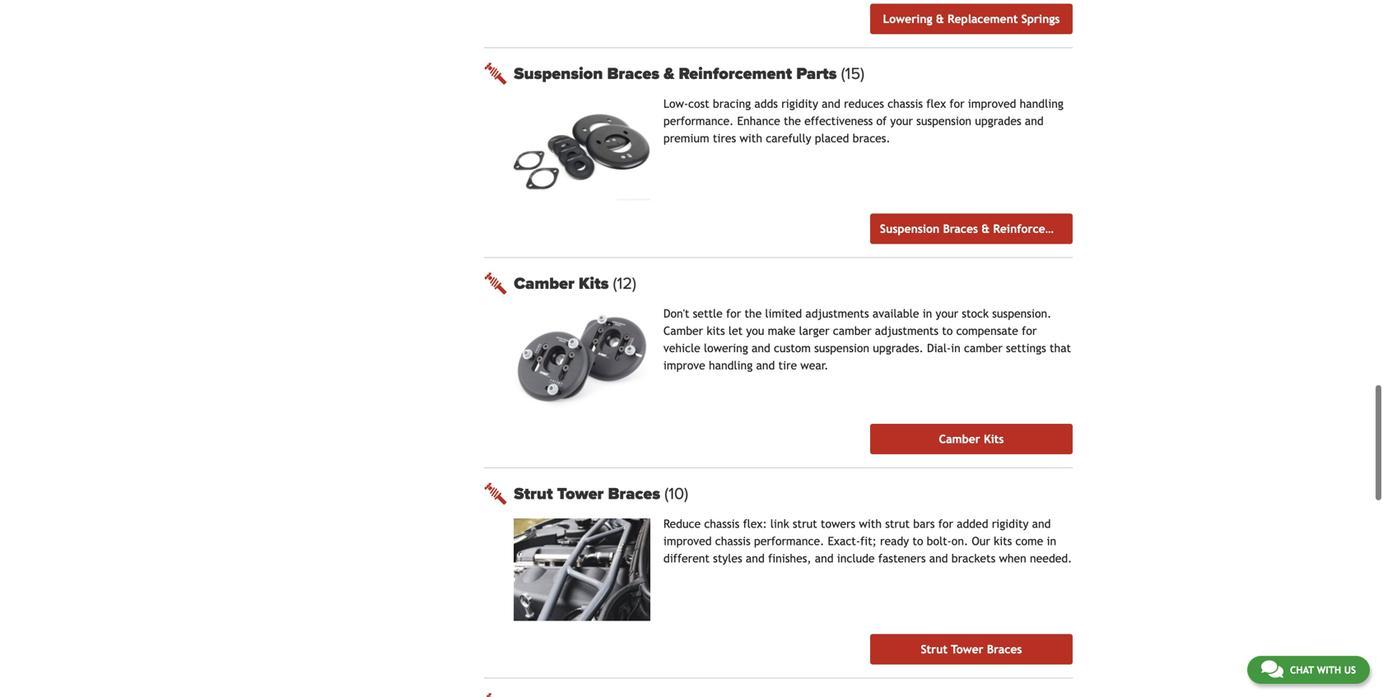 Task type: describe. For each thing, give the bounding box(es) containing it.
with inside chat with us 'link'
[[1318, 665, 1342, 676]]

to for strut tower braces
[[913, 535, 924, 548]]

1 vertical spatial suspension
[[881, 223, 940, 236]]

improve
[[664, 359, 706, 373]]

and up come at the bottom of the page
[[1033, 518, 1052, 531]]

0 vertical spatial strut tower braces link
[[514, 485, 1073, 504]]

lowering & replacement springs link
[[871, 4, 1073, 34]]

to for camber kits
[[943, 325, 953, 338]]

the inside "low-cost bracing adds rigidity and reduces chassis flex for improved handling performance. enhance the effectiveness of your suspension upgrades and premium tires with carefully placed braces."
[[784, 114, 801, 128]]

compensate
[[957, 325, 1019, 338]]

2 strut from the left
[[886, 518, 910, 531]]

1 vertical spatial chassis
[[705, 518, 740, 531]]

and up effectiveness
[[822, 97, 841, 110]]

exact-
[[828, 535, 861, 548]]

lowering
[[884, 12, 933, 25]]

added
[[957, 518, 989, 531]]

and right upgrades
[[1026, 114, 1044, 128]]

tire
[[779, 359, 798, 373]]

fasteners
[[879, 553, 926, 566]]

larger
[[800, 325, 830, 338]]

1 horizontal spatial reinforcement
[[994, 223, 1074, 236]]

make
[[768, 325, 796, 338]]

our
[[972, 535, 991, 548]]

brackets
[[952, 553, 996, 566]]

you
[[747, 325, 765, 338]]

and right styles
[[746, 553, 765, 566]]

when
[[1000, 553, 1027, 566]]

reduces
[[845, 97, 885, 110]]

suspension inside "low-cost bracing adds rigidity and reduces chassis flex for improved handling performance. enhance the effectiveness of your suspension upgrades and premium tires with carefully placed braces."
[[917, 114, 972, 128]]

1 horizontal spatial in
[[952, 342, 961, 355]]

0 horizontal spatial reinforcement
[[679, 64, 793, 83]]

reduce
[[664, 518, 701, 531]]

0 vertical spatial camber
[[834, 325, 872, 338]]

effectiveness
[[805, 114, 873, 128]]

1 horizontal spatial camber
[[965, 342, 1003, 355]]

enhance
[[738, 114, 781, 128]]

for inside "low-cost bracing adds rigidity and reduces chassis flex for improved handling performance. enhance the effectiveness of your suspension upgrades and premium tires with carefully placed braces."
[[950, 97, 965, 110]]

wear.
[[801, 359, 829, 373]]

on.
[[952, 535, 969, 548]]

chat with us
[[1291, 665, 1357, 676]]

strut tower braces for bottom strut tower braces link
[[921, 644, 1023, 657]]

handling inside "low-cost bracing adds rigidity and reduces chassis flex for improved handling performance. enhance the effectiveness of your suspension upgrades and premium tires with carefully placed braces."
[[1020, 97, 1064, 110]]

cost
[[689, 97, 710, 110]]

don't settle for the limited adjustments available in your stock suspension. camber kits let you make larger camber adjustments to compensate for vehicle lowering and custom suspension upgrades. dial-in camber settings that improve handling and tire wear.
[[664, 307, 1072, 373]]

braces.
[[853, 132, 891, 145]]

in inside reduce chassis flex: link strut towers with strut bars for added rigidity and improved chassis performance. exact-fit; ready to bolt-on. our kits come in different styles and finishes, and include fasteners and brackets when needed.
[[1047, 535, 1057, 548]]

kits inside don't settle for the limited adjustments available in your stock suspension. camber kits let you make larger camber adjustments to compensate for vehicle lowering and custom suspension upgrades. dial-in camber settings that improve handling and tire wear.
[[707, 325, 725, 338]]

1 vertical spatial &
[[664, 64, 675, 83]]

placed
[[815, 132, 850, 145]]

chat with us link
[[1248, 657, 1371, 685]]

the inside don't settle for the limited adjustments available in your stock suspension. camber kits let you make larger camber adjustments to compensate for vehicle lowering and custom suspension upgrades. dial-in camber settings that improve handling and tire wear.
[[745, 307, 762, 321]]

for up "let"
[[727, 307, 742, 321]]

camber inside don't settle for the limited adjustments available in your stock suspension. camber kits let you make larger camber adjustments to compensate for vehicle lowering and custom suspension upgrades. dial-in camber settings that improve handling and tire wear.
[[664, 325, 704, 338]]

suspension.
[[993, 307, 1052, 321]]

improved inside reduce chassis flex: link strut towers with strut bars for added rigidity and improved chassis performance. exact-fit; ready to bolt-on. our kits come in different styles and finishes, and include fasteners and brackets when needed.
[[664, 535, 712, 548]]

1 vertical spatial adjustments
[[876, 325, 939, 338]]

rigidity inside reduce chassis flex: link strut towers with strut bars for added rigidity and improved chassis performance. exact-fit; ready to bolt-on. our kits come in different styles and finishes, and include fasteners and brackets when needed.
[[992, 518, 1029, 531]]

adds
[[755, 97, 778, 110]]

come
[[1016, 535, 1044, 548]]

upgrades.
[[873, 342, 924, 355]]

styles
[[714, 553, 743, 566]]

and down exact-
[[815, 553, 834, 566]]

1 vertical spatial suspension braces & reinforcement parts link
[[871, 214, 1104, 244]]

lowering & replacement springs
[[884, 12, 1061, 25]]

0 vertical spatial suspension braces & reinforcement parts link
[[514, 64, 1073, 83]]

low-cost bracing adds rigidity and reduces chassis flex for improved handling performance. enhance the effectiveness of your suspension upgrades and premium tires with carefully placed braces.
[[664, 97, 1064, 145]]

1 horizontal spatial camber kits
[[940, 433, 1005, 446]]

performance. inside reduce chassis flex: link strut towers with strut bars for added rigidity and improved chassis performance. exact-fit; ready to bolt-on. our kits come in different styles and finishes, and include fasteners and brackets when needed.
[[755, 535, 825, 548]]

0 horizontal spatial camber kits
[[514, 274, 613, 294]]

0 vertical spatial strut
[[514, 485, 553, 504]]

tower for bottom strut tower braces link
[[952, 644, 984, 657]]

with inside "low-cost bracing adds rigidity and reduces chassis flex for improved handling performance. enhance the effectiveness of your suspension upgrades and premium tires with carefully placed braces."
[[740, 132, 763, 145]]

1 horizontal spatial strut
[[921, 644, 948, 657]]

bracing
[[713, 97, 751, 110]]

suspension braces & reinforcement parts thumbnail image image
[[514, 98, 651, 201]]

limited
[[766, 307, 803, 321]]

1 horizontal spatial kits
[[984, 433, 1005, 446]]

tires
[[713, 132, 737, 145]]

2 vertical spatial chassis
[[716, 535, 751, 548]]

and down you
[[752, 342, 771, 355]]

bolt-
[[927, 535, 952, 548]]

replacement
[[948, 12, 1019, 25]]

dial-
[[928, 342, 952, 355]]

2 vertical spatial &
[[982, 223, 990, 236]]



Task type: vqa. For each thing, say whether or not it's contained in the screenshot.
63
no



Task type: locate. For each thing, give the bounding box(es) containing it.
0 vertical spatial suspension
[[514, 64, 603, 83]]

with down enhance
[[740, 132, 763, 145]]

1 horizontal spatial your
[[936, 307, 959, 321]]

carefully
[[766, 132, 812, 145]]

kits
[[579, 274, 609, 294], [984, 433, 1005, 446]]

camber down "compensate"
[[965, 342, 1003, 355]]

2 vertical spatial camber
[[940, 433, 981, 446]]

0 horizontal spatial handling
[[709, 359, 753, 373]]

0 vertical spatial reinforcement
[[679, 64, 793, 83]]

kits inside reduce chassis flex: link strut towers with strut bars for added rigidity and improved chassis performance. exact-fit; ready to bolt-on. our kits come in different styles and finishes, and include fasteners and brackets when needed.
[[994, 535, 1013, 548]]

in
[[923, 307, 933, 321], [952, 342, 961, 355], [1047, 535, 1057, 548]]

0 horizontal spatial suspension braces & reinforcement parts
[[514, 64, 842, 83]]

1 vertical spatial with
[[860, 518, 882, 531]]

1 vertical spatial kits
[[984, 433, 1005, 446]]

needed.
[[1031, 553, 1073, 566]]

handling down lowering
[[709, 359, 753, 373]]

0 horizontal spatial kits
[[707, 325, 725, 338]]

0 horizontal spatial improved
[[664, 535, 712, 548]]

reduce chassis flex: link strut towers with strut bars for added rigidity and improved chassis performance. exact-fit; ready to bolt-on. our kits come in different styles and finishes, and include fasteners and brackets when needed.
[[664, 518, 1073, 566]]

1 horizontal spatial kits
[[994, 535, 1013, 548]]

improved up different
[[664, 535, 712, 548]]

0 horizontal spatial rigidity
[[782, 97, 819, 110]]

strut tower braces for the top strut tower braces link
[[514, 485, 665, 504]]

tower
[[558, 485, 604, 504], [952, 644, 984, 657]]

camber
[[514, 274, 575, 294], [664, 325, 704, 338], [940, 433, 981, 446]]

performance.
[[664, 114, 734, 128], [755, 535, 825, 548]]

1 vertical spatial the
[[745, 307, 762, 321]]

0 horizontal spatial performance.
[[664, 114, 734, 128]]

lowering
[[704, 342, 749, 355]]

with
[[740, 132, 763, 145], [860, 518, 882, 531], [1318, 665, 1342, 676]]

0 horizontal spatial &
[[664, 64, 675, 83]]

with left "us"
[[1318, 665, 1342, 676]]

include
[[838, 553, 875, 566]]

performance. down cost
[[664, 114, 734, 128]]

0 horizontal spatial suspension
[[514, 64, 603, 83]]

chassis left flex
[[888, 97, 924, 110]]

fit;
[[861, 535, 877, 548]]

1 vertical spatial suspension
[[815, 342, 870, 355]]

to inside don't settle for the limited adjustments available in your stock suspension. camber kits let you make larger camber adjustments to compensate for vehicle lowering and custom suspension upgrades. dial-in camber settings that improve handling and tire wear.
[[943, 325, 953, 338]]

camber kits thumbnail image image
[[514, 309, 651, 411]]

2 horizontal spatial &
[[982, 223, 990, 236]]

1 vertical spatial your
[[936, 307, 959, 321]]

0 horizontal spatial strut
[[793, 518, 818, 531]]

0 horizontal spatial your
[[891, 114, 914, 128]]

to down bars
[[913, 535, 924, 548]]

the
[[784, 114, 801, 128], [745, 307, 762, 321]]

for inside reduce chassis flex: link strut towers with strut bars for added rigidity and improved chassis performance. exact-fit; ready to bolt-on. our kits come in different styles and finishes, and include fasteners and brackets when needed.
[[939, 518, 954, 531]]

1 horizontal spatial strut
[[886, 518, 910, 531]]

0 vertical spatial improved
[[969, 97, 1017, 110]]

1 vertical spatial suspension braces & reinforcement parts
[[881, 223, 1104, 236]]

strut tower braces thumbnail image image
[[514, 519, 651, 622]]

and
[[822, 97, 841, 110], [1026, 114, 1044, 128], [752, 342, 771, 355], [757, 359, 775, 373], [1033, 518, 1052, 531], [746, 553, 765, 566], [815, 553, 834, 566], [930, 553, 949, 566]]

handling up upgrades
[[1020, 97, 1064, 110]]

your left "stock"
[[936, 307, 959, 321]]

1 vertical spatial strut
[[921, 644, 948, 657]]

upgrades
[[976, 114, 1022, 128]]

ready
[[881, 535, 910, 548]]

chassis up styles
[[716, 535, 751, 548]]

0 horizontal spatial the
[[745, 307, 762, 321]]

1 horizontal spatial suspension braces & reinforcement parts
[[881, 223, 1104, 236]]

chat
[[1291, 665, 1315, 676]]

0 vertical spatial rigidity
[[782, 97, 819, 110]]

bars
[[914, 518, 935, 531]]

strut right link
[[793, 518, 818, 531]]

finishes,
[[769, 553, 812, 566]]

0 vertical spatial suspension
[[917, 114, 972, 128]]

stock
[[962, 307, 989, 321]]

2 horizontal spatial in
[[1047, 535, 1057, 548]]

improved inside "low-cost bracing adds rigidity and reduces chassis flex for improved handling performance. enhance the effectiveness of your suspension upgrades and premium tires with carefully placed braces."
[[969, 97, 1017, 110]]

and left tire
[[757, 359, 775, 373]]

suspension
[[917, 114, 972, 128], [815, 342, 870, 355]]

2 vertical spatial in
[[1047, 535, 1057, 548]]

1 horizontal spatial parts
[[1077, 223, 1104, 236]]

chassis inside "low-cost bracing adds rigidity and reduces chassis flex for improved handling performance. enhance the effectiveness of your suspension upgrades and premium tires with carefully placed braces."
[[888, 97, 924, 110]]

that
[[1050, 342, 1072, 355]]

1 vertical spatial strut tower braces link
[[871, 635, 1073, 665]]

1 vertical spatial reinforcement
[[994, 223, 1074, 236]]

flex
[[927, 97, 947, 110]]

1 horizontal spatial &
[[937, 12, 945, 25]]

0 vertical spatial suspension braces & reinforcement parts
[[514, 64, 842, 83]]

&
[[937, 12, 945, 25], [664, 64, 675, 83], [982, 223, 990, 236]]

camber right larger
[[834, 325, 872, 338]]

1 horizontal spatial tower
[[952, 644, 984, 657]]

0 horizontal spatial adjustments
[[806, 307, 870, 321]]

us
[[1345, 665, 1357, 676]]

0 vertical spatial adjustments
[[806, 307, 870, 321]]

1 vertical spatial improved
[[664, 535, 712, 548]]

1 horizontal spatial suspension
[[917, 114, 972, 128]]

& inside "link"
[[937, 12, 945, 25]]

1 horizontal spatial the
[[784, 114, 801, 128]]

0 vertical spatial camber kits
[[514, 274, 613, 294]]

0 horizontal spatial in
[[923, 307, 933, 321]]

1 vertical spatial camber kits
[[940, 433, 1005, 446]]

1 horizontal spatial with
[[860, 518, 882, 531]]

your right of
[[891, 114, 914, 128]]

kits
[[707, 325, 725, 338], [994, 535, 1013, 548]]

the up you
[[745, 307, 762, 321]]

suspension
[[514, 64, 603, 83], [881, 223, 940, 236]]

towers
[[821, 518, 856, 531]]

to inside reduce chassis flex: link strut towers with strut bars for added rigidity and improved chassis performance. exact-fit; ready to bolt-on. our kits come in different styles and finishes, and include fasteners and brackets when needed.
[[913, 535, 924, 548]]

strut up ready
[[886, 518, 910, 531]]

performance. inside "low-cost bracing adds rigidity and reduces chassis flex for improved handling performance. enhance the effectiveness of your suspension upgrades and premium tires with carefully placed braces."
[[664, 114, 734, 128]]

premium
[[664, 132, 710, 145]]

link
[[771, 518, 790, 531]]

and down bolt-
[[930, 553, 949, 566]]

don't
[[664, 307, 690, 321]]

settle
[[693, 307, 723, 321]]

kits up when
[[994, 535, 1013, 548]]

suspension braces & reinforcement parts
[[514, 64, 842, 83], [881, 223, 1104, 236]]

handling
[[1020, 97, 1064, 110], [709, 359, 753, 373]]

in up needed.
[[1047, 535, 1057, 548]]

of
[[877, 114, 887, 128]]

0 horizontal spatial to
[[913, 535, 924, 548]]

1 vertical spatial performance.
[[755, 535, 825, 548]]

low-
[[664, 97, 689, 110]]

1 horizontal spatial strut tower braces
[[921, 644, 1023, 657]]

0 vertical spatial kits
[[579, 274, 609, 294]]

0 horizontal spatial suspension
[[815, 342, 870, 355]]

1 horizontal spatial rigidity
[[992, 518, 1029, 531]]

0 vertical spatial your
[[891, 114, 914, 128]]

0 vertical spatial with
[[740, 132, 763, 145]]

1 horizontal spatial to
[[943, 325, 953, 338]]

to
[[943, 325, 953, 338], [913, 535, 924, 548]]

strut
[[514, 485, 553, 504], [921, 644, 948, 657]]

1 vertical spatial strut tower braces
[[921, 644, 1023, 657]]

suspension braces & reinforcement parts inside suspension braces & reinforcement parts link
[[881, 223, 1104, 236]]

0 horizontal spatial parts
[[797, 64, 837, 83]]

0 horizontal spatial camber
[[514, 274, 575, 294]]

rigidity
[[782, 97, 819, 110], [992, 518, 1029, 531]]

rigidity right "adds"
[[782, 97, 819, 110]]

0 horizontal spatial strut tower braces
[[514, 485, 665, 504]]

braces
[[608, 64, 660, 83], [944, 223, 979, 236], [608, 485, 661, 504], [988, 644, 1023, 657]]

camber kits link
[[514, 274, 1073, 294], [871, 424, 1073, 455]]

camber
[[834, 325, 872, 338], [965, 342, 1003, 355]]

1 horizontal spatial improved
[[969, 97, 1017, 110]]

suspension inside don't settle for the limited adjustments available in your stock suspension. camber kits let you make larger camber adjustments to compensate for vehicle lowering and custom suspension upgrades. dial-in camber settings that improve handling and tire wear.
[[815, 342, 870, 355]]

1 vertical spatial camber kits link
[[871, 424, 1073, 455]]

1 vertical spatial kits
[[994, 535, 1013, 548]]

suspension braces & reinforcement parts for bottom suspension braces & reinforcement parts link
[[881, 223, 1104, 236]]

chassis
[[888, 97, 924, 110], [705, 518, 740, 531], [716, 535, 751, 548]]

0 vertical spatial kits
[[707, 325, 725, 338]]

suspension up wear.
[[815, 342, 870, 355]]

strut
[[793, 518, 818, 531], [886, 518, 910, 531]]

parts for bottom suspension braces & reinforcement parts link
[[1077, 223, 1104, 236]]

performance. up 'finishes,'
[[755, 535, 825, 548]]

with up fit;
[[860, 518, 882, 531]]

1 strut from the left
[[793, 518, 818, 531]]

0 horizontal spatial strut
[[514, 485, 553, 504]]

your
[[891, 114, 914, 128], [936, 307, 959, 321]]

0 vertical spatial chassis
[[888, 97, 924, 110]]

1 vertical spatial rigidity
[[992, 518, 1029, 531]]

your inside don't settle for the limited adjustments available in your stock suspension. camber kits let you make larger camber adjustments to compensate for vehicle lowering and custom suspension upgrades. dial-in camber settings that improve handling and tire wear.
[[936, 307, 959, 321]]

parts for the top suspension braces & reinforcement parts link
[[797, 64, 837, 83]]

1 vertical spatial parts
[[1077, 223, 1104, 236]]

improved
[[969, 97, 1017, 110], [664, 535, 712, 548]]

the up carefully
[[784, 114, 801, 128]]

adjustments up upgrades.
[[876, 325, 939, 338]]

springs
[[1022, 12, 1061, 25]]

chassis left flex:
[[705, 518, 740, 531]]

0 vertical spatial camber
[[514, 274, 575, 294]]

your inside "low-cost bracing adds rigidity and reduces chassis flex for improved handling performance. enhance the effectiveness of your suspension upgrades and premium tires with carefully placed braces."
[[891, 114, 914, 128]]

flex:
[[743, 518, 767, 531]]

parts
[[797, 64, 837, 83], [1077, 223, 1104, 236]]

1 horizontal spatial suspension
[[881, 223, 940, 236]]

with inside reduce chassis flex: link strut towers with strut bars for added rigidity and improved chassis performance. exact-fit; ready to bolt-on. our kits come in different styles and finishes, and include fasteners and brackets when needed.
[[860, 518, 882, 531]]

for right flex
[[950, 97, 965, 110]]

reinforcement
[[679, 64, 793, 83], [994, 223, 1074, 236]]

0 vertical spatial camber kits link
[[514, 274, 1073, 294]]

tower for the top strut tower braces link
[[558, 485, 604, 504]]

strut tower braces link
[[514, 485, 1073, 504], [871, 635, 1073, 665]]

2 vertical spatial with
[[1318, 665, 1342, 676]]

suspension braces & reinforcement parts link
[[514, 64, 1073, 83], [871, 214, 1104, 244]]

vehicle
[[664, 342, 701, 355]]

adjustments
[[806, 307, 870, 321], [876, 325, 939, 338]]

1 vertical spatial tower
[[952, 644, 984, 657]]

camber kits
[[514, 274, 613, 294], [940, 433, 1005, 446]]

0 horizontal spatial kits
[[579, 274, 609, 294]]

adjustments up larger
[[806, 307, 870, 321]]

kits down settle
[[707, 325, 725, 338]]

1 vertical spatial to
[[913, 535, 924, 548]]

available
[[873, 307, 920, 321]]

for up bolt-
[[939, 518, 954, 531]]

0 vertical spatial performance.
[[664, 114, 734, 128]]

different
[[664, 553, 710, 566]]

settings
[[1007, 342, 1047, 355]]

0 vertical spatial parts
[[797, 64, 837, 83]]

0 vertical spatial tower
[[558, 485, 604, 504]]

rigidity up come at the bottom of the page
[[992, 518, 1029, 531]]

to up dial-
[[943, 325, 953, 338]]

comments image
[[1262, 660, 1284, 680]]

rigidity inside "low-cost bracing adds rigidity and reduces chassis flex for improved handling performance. enhance the effectiveness of your suspension upgrades and premium tires with carefully placed braces."
[[782, 97, 819, 110]]

custom
[[774, 342, 811, 355]]

let
[[729, 325, 743, 338]]

1 horizontal spatial performance.
[[755, 535, 825, 548]]

in right available
[[923, 307, 933, 321]]

1 vertical spatial handling
[[709, 359, 753, 373]]

0 horizontal spatial camber
[[834, 325, 872, 338]]

in down "compensate"
[[952, 342, 961, 355]]

1 vertical spatial in
[[952, 342, 961, 355]]

strut tower braces
[[514, 485, 665, 504], [921, 644, 1023, 657]]

0 vertical spatial handling
[[1020, 97, 1064, 110]]

suspension down flex
[[917, 114, 972, 128]]

handling inside don't settle for the limited adjustments available in your stock suspension. camber kits let you make larger camber adjustments to compensate for vehicle lowering and custom suspension upgrades. dial-in camber settings that improve handling and tire wear.
[[709, 359, 753, 373]]

suspension braces & reinforcement parts for the top suspension braces & reinforcement parts link
[[514, 64, 842, 83]]

0 vertical spatial the
[[784, 114, 801, 128]]

0 vertical spatial &
[[937, 12, 945, 25]]

for up settings
[[1022, 325, 1037, 338]]

for
[[950, 97, 965, 110], [727, 307, 742, 321], [1022, 325, 1037, 338], [939, 518, 954, 531]]

improved up upgrades
[[969, 97, 1017, 110]]



